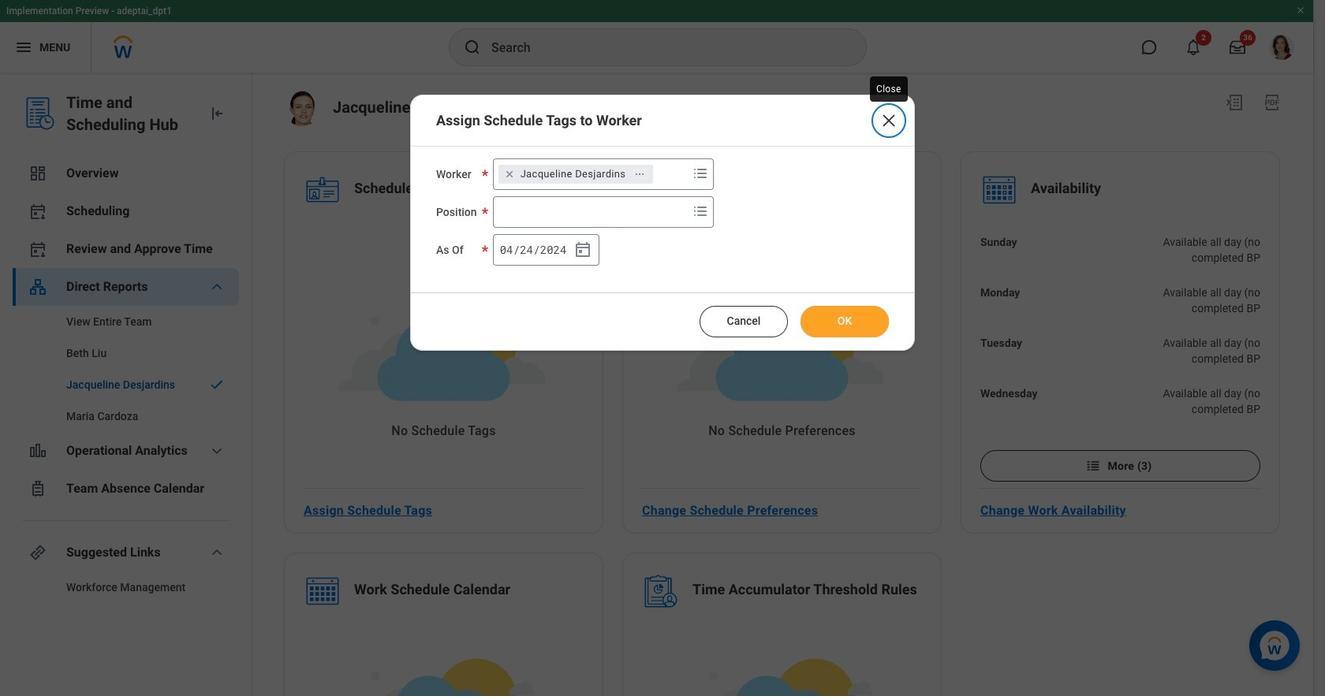 Task type: describe. For each thing, give the bounding box(es) containing it.
chevron down small image for view team image
[[208, 278, 227, 297]]

x image
[[880, 111, 899, 130]]

close environment banner image
[[1297, 6, 1306, 15]]

chevron down small image for link 'icon' in the bottom left of the page
[[208, 544, 227, 563]]

transformation import image
[[208, 104, 227, 123]]

inbox large image
[[1230, 39, 1246, 55]]

calendar user solid image
[[28, 202, 47, 221]]

jacqueline desjardins, press delete to clear value. option
[[499, 165, 654, 184]]

view team image
[[28, 278, 47, 297]]

time accumulator threshold rules element
[[693, 581, 918, 603]]

search image
[[463, 38, 482, 57]]

calendar user solid image
[[28, 240, 47, 259]]

dashboard image
[[28, 164, 47, 183]]

view printable version (pdf) image
[[1264, 93, 1283, 112]]

time and scheduling hub element
[[66, 92, 195, 136]]



Task type: vqa. For each thing, say whether or not it's contained in the screenshot.
topmost Total
no



Task type: locate. For each thing, give the bounding box(es) containing it.
Search field
[[494, 198, 688, 227]]

1 chevron down small image from the top
[[208, 278, 227, 297]]

calendar image
[[574, 241, 592, 260]]

list view image
[[1086, 459, 1102, 474]]

export to excel image
[[1226, 93, 1245, 112]]

group
[[493, 234, 600, 266]]

x small image
[[502, 167, 517, 182]]

2 chevron down small image from the top
[[208, 544, 227, 563]]

check image
[[208, 377, 227, 393]]

dialog
[[410, 95, 916, 351]]

task timeoff image
[[28, 480, 47, 499]]

jacqueline desjardins element
[[521, 167, 626, 182]]

prompts image
[[691, 202, 710, 221]]

navigation pane region
[[0, 73, 253, 697]]

tooltip
[[867, 73, 911, 105]]

link image
[[28, 544, 47, 563]]

prompts image
[[691, 164, 710, 183]]

profile logan mcneil element
[[1260, 30, 1305, 65]]

demo_f009.png image
[[284, 90, 320, 126]]

banner
[[0, 0, 1314, 73]]

1 vertical spatial chevron down small image
[[208, 544, 227, 563]]

schedule tags element
[[354, 179, 447, 201]]

notifications large image
[[1186, 39, 1202, 55]]

0 vertical spatial chevron down small image
[[208, 278, 227, 297]]

scheduling worker preferences element
[[693, 179, 895, 201]]

chevron down small image
[[208, 278, 227, 297], [208, 544, 227, 563]]

related actions image
[[635, 169, 646, 180]]

availability element
[[1032, 179, 1102, 201]]

work schedule calendar element
[[354, 581, 511, 603]]



